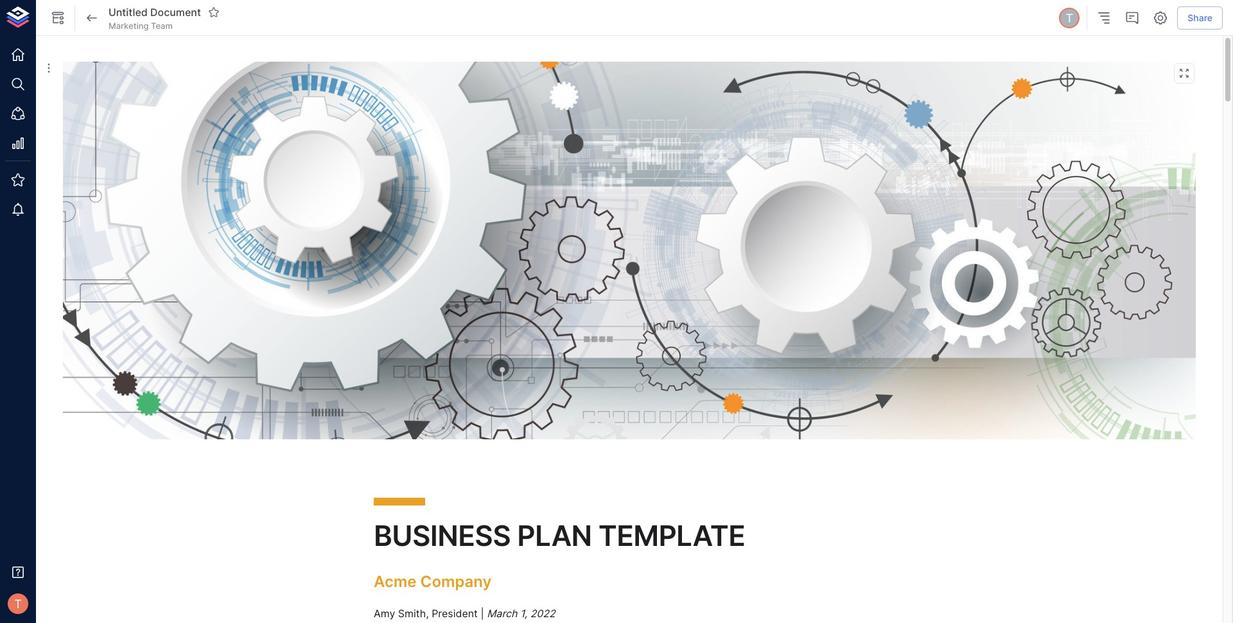 Task type: describe. For each thing, give the bounding box(es) containing it.
t for top t button
[[1066, 11, 1074, 25]]

team
[[151, 20, 173, 31]]

share
[[1188, 12, 1213, 23]]

marketing
[[109, 20, 149, 31]]

show wiki image
[[50, 10, 66, 26]]

amy smith, president | march 1, 2022
[[374, 607, 556, 620]]

share button
[[1178, 6, 1223, 30]]

1 vertical spatial t button
[[4, 590, 32, 618]]

company
[[421, 572, 492, 591]]

1,
[[520, 607, 528, 620]]

untitled
[[109, 6, 148, 18]]

march
[[487, 607, 517, 620]]

2022
[[530, 607, 556, 620]]

go back image
[[84, 10, 100, 26]]

business
[[374, 518, 511, 553]]

|
[[481, 607, 484, 620]]

template
[[599, 518, 745, 553]]

marketing team
[[109, 20, 173, 31]]

comments image
[[1125, 10, 1141, 26]]

favorite image
[[208, 6, 220, 18]]

marketing team link
[[109, 20, 173, 32]]



Task type: vqa. For each thing, say whether or not it's contained in the screenshot.
"plan"
yes



Task type: locate. For each thing, give the bounding box(es) containing it.
t button
[[1058, 6, 1082, 30], [4, 590, 32, 618]]

business plan template
[[374, 518, 745, 553]]

0 vertical spatial t
[[1066, 11, 1074, 25]]

t
[[1066, 11, 1074, 25], [14, 597, 22, 611]]

amy
[[374, 607, 395, 620]]

0 horizontal spatial t button
[[4, 590, 32, 618]]

president
[[432, 607, 478, 620]]

untitled document
[[109, 6, 201, 18]]

1 horizontal spatial t
[[1066, 11, 1074, 25]]

plan
[[517, 518, 592, 553]]

0 vertical spatial t button
[[1058, 6, 1082, 30]]

acme
[[374, 572, 417, 591]]

settings image
[[1153, 10, 1169, 26]]

smith,
[[398, 607, 429, 620]]

t for t button to the bottom
[[14, 597, 22, 611]]

document
[[150, 6, 201, 18]]

table of contents image
[[1097, 10, 1112, 26]]

1 horizontal spatial t button
[[1058, 6, 1082, 30]]

0 horizontal spatial t
[[14, 597, 22, 611]]

1 vertical spatial t
[[14, 597, 22, 611]]

acme company
[[374, 572, 492, 591]]



